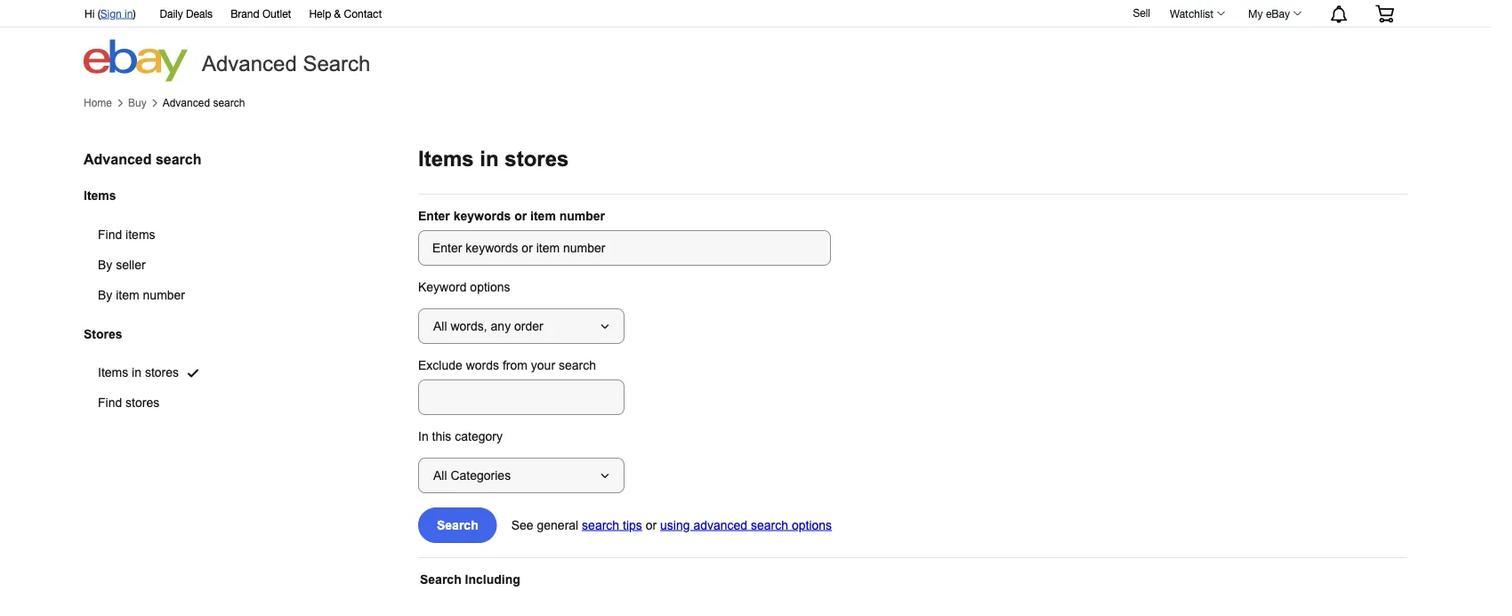 Task type: vqa. For each thing, say whether or not it's contained in the screenshot.
the rightmost Shop
no



Task type: locate. For each thing, give the bounding box(es) containing it.
or right keywords
[[515, 209, 527, 223]]

options
[[470, 280, 511, 294], [792, 519, 832, 533]]

1 horizontal spatial items in stores
[[418, 147, 569, 171]]

0 vertical spatial or
[[515, 209, 527, 223]]

search for search including
[[420, 573, 462, 587]]

advanced down buy link
[[84, 151, 152, 167]]

search
[[213, 97, 245, 109], [156, 151, 202, 167], [559, 359, 596, 373], [582, 519, 620, 533], [751, 519, 789, 533]]

2 vertical spatial advanced
[[84, 151, 152, 167]]

number up enter keywords or item number text box
[[560, 209, 605, 223]]

deals
[[186, 7, 213, 20]]

1 horizontal spatial options
[[792, 519, 832, 533]]

tips
[[623, 519, 643, 533]]

in
[[418, 430, 429, 444]]

1 vertical spatial advanced
[[163, 97, 210, 109]]

2 find from the top
[[98, 397, 122, 410]]

0 vertical spatial by
[[98, 258, 112, 272]]

by left seller
[[98, 258, 112, 272]]

using
[[661, 519, 690, 533]]

brand outlet
[[231, 7, 291, 20]]

search tips link
[[582, 519, 643, 533]]

find
[[98, 228, 122, 242], [98, 397, 122, 410]]

banner
[[75, 0, 1408, 82]]

by for by item number
[[98, 289, 112, 302]]

contact
[[344, 7, 382, 20]]

items in stores link
[[84, 358, 222, 389]]

0 vertical spatial in
[[125, 7, 133, 20]]

keyword options
[[418, 280, 511, 294]]

your shopping cart image
[[1375, 5, 1396, 22]]

by item number
[[98, 289, 185, 302]]

by down by seller on the top left
[[98, 289, 112, 302]]

search up search including
[[437, 519, 479, 533]]

search including
[[420, 573, 521, 587]]

advanced right buy
[[163, 97, 210, 109]]

stores
[[84, 327, 122, 341]]

0 horizontal spatial or
[[515, 209, 527, 223]]

enter
[[418, 209, 450, 223]]

stores up find stores link at the left of page
[[145, 366, 179, 380]]

0 horizontal spatial item
[[116, 289, 139, 302]]

banner containing sell
[[75, 0, 1408, 82]]

stores up enter keywords or item number
[[505, 147, 569, 171]]

advanced search down buy link
[[84, 151, 202, 167]]

search inside button
[[437, 519, 479, 533]]

1 vertical spatial options
[[792, 519, 832, 533]]

1 vertical spatial or
[[646, 519, 657, 533]]

my
[[1249, 7, 1264, 20]]

your
[[531, 359, 555, 373]]

1 horizontal spatial item
[[531, 209, 556, 223]]

0 vertical spatial options
[[470, 280, 511, 294]]

item right keywords
[[531, 209, 556, 223]]

stores down items in stores link
[[126, 397, 160, 410]]

advanced down brand
[[202, 52, 297, 76]]

my ebay link
[[1239, 3, 1310, 24]]

2 by from the top
[[98, 289, 112, 302]]

advanced
[[202, 52, 297, 76], [163, 97, 210, 109], [84, 151, 152, 167]]

2 vertical spatial search
[[420, 573, 462, 587]]

advanced search
[[163, 97, 245, 109], [84, 151, 202, 167]]

1 find from the top
[[98, 228, 122, 242]]

1 vertical spatial items
[[84, 189, 116, 203]]

0 horizontal spatial options
[[470, 280, 511, 294]]

0 vertical spatial item
[[531, 209, 556, 223]]

by inside by item number link
[[98, 289, 112, 302]]

items up find items
[[84, 189, 116, 203]]

sign
[[100, 7, 122, 20]]

items
[[126, 228, 155, 242]]

category
[[455, 430, 503, 444]]

search down the help & contact "link"
[[303, 52, 371, 76]]

)
[[133, 7, 136, 20]]

by inside 'by seller' link
[[98, 258, 112, 272]]

items inside items in stores link
[[98, 366, 128, 380]]

brand outlet link
[[231, 4, 291, 24]]

buy link
[[128, 97, 147, 109]]

hi ( sign in )
[[85, 7, 136, 20]]

words
[[466, 359, 499, 373]]

1 horizontal spatial or
[[646, 519, 657, 533]]

items up the enter
[[418, 147, 474, 171]]

items up find stores
[[98, 366, 128, 380]]

seller
[[116, 258, 146, 272]]

watchlist link
[[1161, 3, 1234, 24]]

brand
[[231, 7, 260, 20]]

search
[[303, 52, 371, 76], [437, 519, 479, 533], [420, 573, 462, 587]]

search inside advanced search 'link'
[[213, 97, 245, 109]]

search left including
[[420, 573, 462, 587]]

items in stores up keywords
[[418, 147, 569, 171]]

stores
[[505, 147, 569, 171], [145, 366, 179, 380], [126, 397, 160, 410]]

find stores link
[[84, 389, 222, 419]]

item
[[531, 209, 556, 223], [116, 289, 139, 302]]

find stores
[[98, 397, 160, 410]]

1 horizontal spatial number
[[560, 209, 605, 223]]

0 vertical spatial find
[[98, 228, 122, 242]]

2 vertical spatial items
[[98, 366, 128, 380]]

1 vertical spatial number
[[143, 289, 185, 302]]

find left items
[[98, 228, 122, 242]]

items in stores up find stores
[[98, 366, 179, 380]]

in inside account navigation
[[125, 7, 133, 20]]

Enter keywords or item number text field
[[418, 231, 831, 266]]

help
[[309, 7, 331, 20]]

items
[[418, 147, 474, 171], [84, 189, 116, 203], [98, 366, 128, 380]]

item down seller
[[116, 289, 139, 302]]

0 vertical spatial items in stores
[[418, 147, 569, 171]]

1 vertical spatial in
[[480, 147, 499, 171]]

find down items in stores link
[[98, 397, 122, 410]]

help & contact link
[[309, 4, 382, 24]]

sign in link
[[100, 7, 133, 20]]

1 vertical spatial items in stores
[[98, 366, 179, 380]]

including
[[465, 573, 521, 587]]

in up find stores
[[132, 366, 142, 380]]

1 vertical spatial stores
[[145, 366, 179, 380]]

daily deals
[[160, 7, 213, 20]]

by for by seller
[[98, 258, 112, 272]]

by
[[98, 258, 112, 272], [98, 289, 112, 302]]

items in stores
[[418, 147, 569, 171], [98, 366, 179, 380]]

1 vertical spatial find
[[98, 397, 122, 410]]

or
[[515, 209, 527, 223], [646, 519, 657, 533]]

1 by from the top
[[98, 258, 112, 272]]

advanced search
[[202, 52, 371, 76]]

search down advanced search
[[213, 97, 245, 109]]

search right your
[[559, 359, 596, 373]]

number
[[560, 209, 605, 223], [143, 289, 185, 302]]

1 vertical spatial by
[[98, 289, 112, 302]]

1 vertical spatial item
[[116, 289, 139, 302]]

advanced search right buy
[[163, 97, 245, 109]]

exclude
[[418, 359, 463, 373]]

in right the sign
[[125, 7, 133, 20]]

number down 'by seller' link
[[143, 289, 185, 302]]

in
[[125, 7, 133, 20], [480, 147, 499, 171], [132, 366, 142, 380]]

0 vertical spatial search
[[303, 52, 371, 76]]

advanced search link
[[163, 97, 245, 109]]

or right tips
[[646, 519, 657, 533]]

in up keywords
[[480, 147, 499, 171]]

1 vertical spatial search
[[437, 519, 479, 533]]



Task type: describe. For each thing, give the bounding box(es) containing it.
account navigation
[[75, 0, 1408, 28]]

0 vertical spatial advanced search
[[163, 97, 245, 109]]

find for find stores
[[98, 397, 122, 410]]

0 vertical spatial stores
[[505, 147, 569, 171]]

advanced
[[694, 519, 748, 533]]

daily deals link
[[160, 4, 213, 24]]

0 vertical spatial number
[[560, 209, 605, 223]]

by seller
[[98, 258, 146, 272]]

2 vertical spatial in
[[132, 366, 142, 380]]

Exclude words from your search text field
[[418, 380, 625, 416]]

help & contact
[[309, 7, 382, 20]]

this
[[432, 430, 452, 444]]

&
[[334, 7, 341, 20]]

find for find items
[[98, 228, 122, 242]]

find items link
[[84, 220, 228, 250]]

keywords
[[454, 209, 511, 223]]

home
[[84, 97, 112, 109]]

see
[[512, 519, 534, 533]]

outlet
[[263, 7, 291, 20]]

search button
[[418, 508, 497, 544]]

search left tips
[[582, 519, 620, 533]]

0 vertical spatial items
[[418, 147, 474, 171]]

my ebay
[[1249, 7, 1291, 20]]

sell link
[[1126, 6, 1159, 19]]

home link
[[84, 97, 112, 109]]

ebay
[[1267, 7, 1291, 20]]

from
[[503, 359, 528, 373]]

advanced inside advanced search 'link'
[[163, 97, 210, 109]]

general
[[537, 519, 579, 533]]

0 horizontal spatial number
[[143, 289, 185, 302]]

search down advanced search 'link'
[[156, 151, 202, 167]]

search right advanced
[[751, 519, 789, 533]]

using advanced search options link
[[661, 519, 832, 533]]

in this category
[[418, 430, 503, 444]]

enter keywords or item number
[[418, 209, 605, 223]]

buy
[[128, 97, 147, 109]]

keyword
[[418, 280, 467, 294]]

0 vertical spatial advanced
[[202, 52, 297, 76]]

1 vertical spatial advanced search
[[84, 151, 202, 167]]

by seller link
[[84, 250, 228, 281]]

0 horizontal spatial items in stores
[[98, 366, 179, 380]]

exclude words from your search
[[418, 359, 596, 373]]

watchlist
[[1171, 7, 1214, 20]]

by item number link
[[84, 281, 228, 311]]

sell
[[1134, 6, 1151, 19]]

find items
[[98, 228, 155, 242]]

(
[[98, 7, 100, 20]]

2 vertical spatial stores
[[126, 397, 160, 410]]

hi
[[85, 7, 95, 20]]

see general search tips or using advanced search options
[[512, 519, 832, 533]]

search for search button
[[437, 519, 479, 533]]

daily
[[160, 7, 183, 20]]



